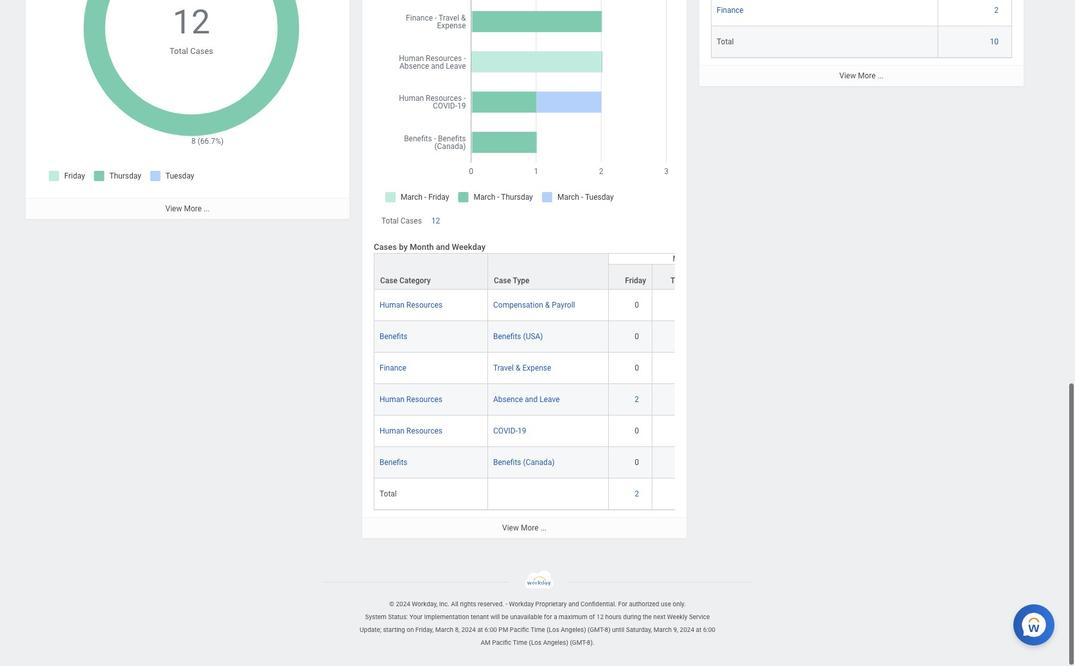 Task type: vqa. For each thing, say whether or not it's contained in the screenshot.
1st Thursday image from the bottom of the Cases by Month and Weekday ELEMENT
yes



Task type: locate. For each thing, give the bounding box(es) containing it.
1 vertical spatial view more ...
[[165, 204, 210, 213]]

5 thursday image from the top
[[658, 426, 703, 436]]

1 horizontal spatial ...
[[540, 523, 547, 532]]

1 human resources from the top
[[380, 300, 443, 309]]

1 case from the left
[[380, 276, 398, 285]]

2
[[994, 6, 999, 15], [635, 395, 639, 404], [635, 489, 639, 498]]

and inside © 2024 workday, inc. all rights reserved. - workday proprietary and confidential. for authorized use only. system status: your implementation tenant will be unavailable for a maximum of 12 hours during the next weekly service update; starting on friday, march 8, 2024 at 6:00 pm pacific time (los angeles) (gmt-8) until saturday, march 9, 2024 at 6:00 am pacific time (los angeles) (gmt-8).
[[568, 601, 579, 608]]

1 horizontal spatial 12
[[431, 217, 440, 226]]

at
[[477, 626, 483, 633], [696, 626, 701, 633]]

0 horizontal spatial 12 button
[[173, 0, 212, 45]]

0 vertical spatial 12 button
[[173, 0, 212, 45]]

1 resources from the top
[[406, 300, 443, 309]]

0 vertical spatial human resources link
[[380, 298, 443, 309]]

case type button
[[488, 253, 608, 289]]

12 button
[[173, 0, 212, 45], [431, 216, 442, 226]]

human
[[380, 300, 405, 309], [380, 395, 405, 404], [380, 426, 405, 435]]

2 button
[[994, 5, 1001, 15], [635, 394, 641, 404], [635, 489, 641, 499]]

1 vertical spatial cases
[[401, 217, 422, 226]]

and right 'month'
[[436, 242, 450, 252]]

1 vertical spatial more
[[184, 204, 202, 213]]

... inside cases by month and weekday element
[[540, 523, 547, 532]]

2 resources from the top
[[406, 395, 443, 404]]

0 vertical spatial pacific
[[510, 626, 529, 633]]

(gmt-
[[588, 626, 605, 633], [570, 639, 587, 646]]

march button
[[609, 253, 759, 264]]

1 vertical spatial resources
[[406, 395, 443, 404]]

view open cases by category element
[[699, 0, 1024, 86]]

implementation
[[424, 613, 469, 620]]

row
[[711, 0, 1012, 26], [711, 26, 1012, 58], [374, 253, 796, 290], [374, 264, 796, 301], [374, 289, 796, 321], [374, 321, 796, 352], [374, 352, 796, 384], [374, 384, 796, 415], [374, 415, 796, 447], [374, 447, 796, 478], [374, 478, 796, 510]]

1 thursday image from the top
[[658, 300, 703, 310]]

2 at from the left
[[696, 626, 701, 633]]

1 vertical spatial 12 button
[[431, 216, 442, 226]]

0 vertical spatial human
[[380, 300, 405, 309]]

2 human resources link from the top
[[380, 392, 443, 404]]

time down for
[[531, 626, 545, 633]]

3 resources from the top
[[406, 426, 443, 435]]

0 vertical spatial benefits link
[[380, 329, 408, 341]]

1 human from the top
[[380, 300, 405, 309]]

thursday image for 0 button for benefits (usa)
[[658, 331, 703, 342]]

absence
[[493, 395, 523, 404]]

2 horizontal spatial 12
[[597, 613, 604, 620]]

1 vertical spatial and
[[525, 395, 538, 404]]

2 case from the left
[[494, 276, 511, 285]]

6 thursday image from the top
[[658, 457, 703, 467]]

1 vertical spatial human
[[380, 395, 405, 404]]

(gmt- down 'of'
[[588, 626, 605, 633]]

angeles)
[[561, 626, 586, 633], [543, 639, 568, 646]]

1 vertical spatial benefits link
[[380, 455, 408, 467]]

0 horizontal spatial view more ...
[[165, 204, 210, 213]]

1 0 from the top
[[635, 300, 639, 309]]

travel & expense
[[493, 363, 551, 372]]

1 vertical spatial &
[[516, 363, 521, 372]]

7 thursday image from the top
[[658, 489, 703, 499]]

2 human from the top
[[380, 395, 405, 404]]

2 thursday image from the top
[[658, 331, 703, 342]]

12
[[173, 3, 210, 42], [431, 217, 440, 226], [597, 613, 604, 620]]

0 vertical spatial finance link
[[717, 3, 744, 15]]

0 vertical spatial 2 button
[[994, 5, 1001, 15]]

view inside cases by month and weekday element
[[502, 523, 519, 532]]

view more ... link for cases by month and weekday
[[362, 517, 687, 538]]

2 vertical spatial human resources link
[[380, 424, 443, 435]]

3 thursday image from the top
[[658, 363, 703, 373]]

1 horizontal spatial and
[[525, 395, 538, 404]]

benefits (usa) link
[[493, 329, 543, 341]]

(los down a on the bottom of page
[[547, 626, 559, 633]]

1 vertical spatial human resources link
[[380, 392, 443, 404]]

1 horizontal spatial &
[[545, 300, 550, 309]]

view more ... inside view open cases by category element
[[839, 71, 884, 80]]

0 vertical spatial finance
[[717, 6, 744, 15]]

human resources link
[[380, 298, 443, 309], [380, 392, 443, 404], [380, 424, 443, 435]]

more inside cases by month and weekday element
[[521, 523, 539, 532]]

time down unavailable
[[513, 639, 527, 646]]

pm
[[499, 626, 508, 633]]

total
[[717, 37, 734, 46], [170, 46, 188, 56], [382, 217, 399, 226], [380, 489, 397, 498]]

1 horizontal spatial 6:00
[[703, 626, 715, 633]]

finance inside view open cases by category element
[[717, 6, 744, 15]]

finance
[[717, 6, 744, 15], [380, 363, 407, 372]]

march left "9,"
[[654, 626, 672, 633]]

proprietary
[[535, 601, 567, 608]]

total inside view open cases by category element
[[717, 37, 734, 46]]

total element
[[717, 34, 734, 46], [380, 487, 397, 498]]

0 horizontal spatial march
[[435, 626, 453, 633]]

0 horizontal spatial time
[[513, 639, 527, 646]]

2 human resources from the top
[[380, 395, 443, 404]]

0 vertical spatial &
[[545, 300, 550, 309]]

total element inside view open cases by category element
[[717, 34, 734, 46]]

cell
[[488, 478, 609, 510]]

0 vertical spatial view
[[839, 71, 856, 80]]

2 vertical spatial view more ...
[[502, 523, 547, 532]]

month
[[410, 242, 434, 252]]

0 vertical spatial view more ...
[[839, 71, 884, 80]]

4 0 from the top
[[635, 426, 639, 435]]

0 horizontal spatial view more ... link
[[26, 198, 349, 219]]

& for travel
[[516, 363, 521, 372]]

view more ... link for total
[[699, 65, 1024, 86]]

until
[[612, 626, 624, 633]]

10 button
[[990, 36, 1001, 47]]

1 vertical spatial time
[[513, 639, 527, 646]]

view more ...
[[839, 71, 884, 80], [165, 204, 210, 213], [502, 523, 547, 532]]

0 horizontal spatial cases
[[190, 46, 213, 56]]

0 horizontal spatial view
[[165, 204, 182, 213]]

total cases
[[382, 217, 422, 226]]

3 human resources from the top
[[380, 426, 443, 435]]

1 horizontal spatial case
[[494, 276, 511, 285]]

0 horizontal spatial case
[[380, 276, 398, 285]]

of
[[589, 613, 595, 620]]

2 vertical spatial ...
[[540, 523, 547, 532]]

1 vertical spatial 12
[[431, 217, 440, 226]]

1 horizontal spatial finance link
[[717, 3, 744, 15]]

angeles) down a on the bottom of page
[[543, 639, 568, 646]]

2 vertical spatial cases
[[374, 242, 397, 252]]

... inside case volume by weekday element
[[204, 204, 210, 213]]

your
[[410, 613, 423, 620]]

3 human from the top
[[380, 426, 405, 435]]

2 horizontal spatial view more ...
[[839, 71, 884, 80]]

case category column header
[[374, 253, 488, 290]]

thursday image for 0 button associated with travel & expense
[[658, 363, 703, 373]]

case inside column header
[[494, 276, 511, 285]]

(los
[[547, 626, 559, 633], [529, 639, 542, 646]]

0 vertical spatial more
[[858, 71, 876, 80]]

1 vertical spatial (gmt-
[[570, 639, 587, 646]]

1 vertical spatial (los
[[529, 639, 542, 646]]

& left payroll at right
[[545, 300, 550, 309]]

travel
[[493, 363, 514, 372]]

12 inside button
[[431, 217, 440, 226]]

4 0 button from the top
[[635, 426, 641, 436]]

pacific down unavailable
[[510, 626, 529, 633]]

3 0 button from the top
[[635, 363, 641, 373]]

1 horizontal spatial view
[[502, 523, 519, 532]]

and up maximum in the right bottom of the page
[[568, 601, 579, 608]]

0 horizontal spatial ...
[[204, 204, 210, 213]]

0 horizontal spatial total element
[[380, 487, 397, 498]]

2024
[[396, 601, 410, 608], [461, 626, 476, 633], [680, 626, 694, 633]]

2024 right "9,"
[[680, 626, 694, 633]]

tenant
[[471, 613, 489, 620]]

update;
[[360, 626, 381, 633]]

human for covid-
[[380, 426, 405, 435]]

5 0 button from the top
[[635, 457, 641, 467]]

thursday image for 0 button related to covid-19
[[658, 426, 703, 436]]

&
[[545, 300, 550, 309], [516, 363, 521, 372]]

2 0 from the top
[[635, 332, 639, 341]]

0 horizontal spatial &
[[516, 363, 521, 372]]

am
[[481, 639, 490, 646]]

1 horizontal spatial view more ...
[[502, 523, 547, 532]]

only.
[[673, 601, 686, 608]]

1 horizontal spatial view more ... link
[[362, 517, 687, 538]]

case left type
[[494, 276, 511, 285]]

0 vertical spatial ...
[[878, 71, 884, 80]]

1 vertical spatial angeles)
[[543, 639, 568, 646]]

2 horizontal spatial view
[[839, 71, 856, 80]]

0 horizontal spatial 6:00
[[485, 626, 497, 633]]

and
[[436, 242, 450, 252], [525, 395, 538, 404], [568, 601, 579, 608]]

(los down unavailable
[[529, 639, 542, 646]]

covid-19
[[493, 426, 526, 435]]

march inside popup button
[[673, 254, 695, 263]]

0 vertical spatial total element
[[717, 34, 734, 46]]

view more ... inside cases by month and weekday element
[[502, 523, 547, 532]]

benefits link
[[380, 329, 408, 341], [380, 455, 408, 467]]

pacific down 'pm'
[[492, 639, 511, 646]]

& right "travel"
[[516, 363, 521, 372]]

service
[[689, 613, 710, 620]]

1 vertical spatial finance
[[380, 363, 407, 372]]

1 horizontal spatial (los
[[547, 626, 559, 633]]

12 button inside cases by month and weekday element
[[431, 216, 442, 226]]

2 horizontal spatial and
[[568, 601, 579, 608]]

2 button inside view open cases by category element
[[994, 5, 1001, 15]]

payroll
[[552, 300, 575, 309]]

...
[[878, 71, 884, 80], [204, 204, 210, 213], [540, 523, 547, 532]]

6:00
[[485, 626, 497, 633], [703, 626, 715, 633]]

benefits for benefits (usa)
[[493, 332, 521, 341]]

angeles) down maximum in the right bottom of the page
[[561, 626, 586, 633]]

2 0 button from the top
[[635, 331, 641, 342]]

footer
[[0, 570, 1075, 649]]

6:00 left 'pm'
[[485, 626, 497, 633]]

case inside "column header"
[[380, 276, 398, 285]]

1 horizontal spatial 12 button
[[431, 216, 442, 226]]

thursday image for 5th 0 button
[[658, 457, 703, 467]]

2 vertical spatial and
[[568, 601, 579, 608]]

3 human resources link from the top
[[380, 424, 443, 435]]

march up the thursday popup button
[[673, 254, 695, 263]]

at down service at the right of the page
[[696, 626, 701, 633]]

0 vertical spatial (gmt-
[[588, 626, 605, 633]]

total for total element within the view open cases by category element
[[717, 37, 734, 46]]

12 inside 12 total cases
[[173, 3, 210, 42]]

12 inside © 2024 workday, inc. all rights reserved. - workday proprietary and confidential. for authorized use only. system status: your implementation tenant will be unavailable for a maximum of 12 hours during the next weekly service update; starting on friday, march 8, 2024 at 6:00 pm pacific time (los angeles) (gmt-8) until saturday, march 9, 2024 at 6:00 am pacific time (los angeles) (gmt-8).
[[597, 613, 604, 620]]

view
[[839, 71, 856, 80], [165, 204, 182, 213], [502, 523, 519, 532]]

(gmt- down maximum in the right bottom of the page
[[570, 639, 587, 646]]

(usa)
[[523, 332, 543, 341]]

resources for absence
[[406, 395, 443, 404]]

finance link
[[717, 3, 744, 15], [380, 361, 407, 372]]

case
[[380, 276, 398, 285], [494, 276, 511, 285]]

1 vertical spatial pacific
[[492, 639, 511, 646]]

march down implementation
[[435, 626, 453, 633]]

... inside view open cases by category element
[[878, 71, 884, 80]]

10
[[990, 37, 999, 46]]

0 vertical spatial human resources
[[380, 300, 443, 309]]

& inside compensation & payroll link
[[545, 300, 550, 309]]

covid-
[[493, 426, 518, 435]]

© 2024 workday, inc. all rights reserved. - workday proprietary and confidential. for authorized use only. system status: your implementation tenant will be unavailable for a maximum of 12 hours during the next weekly service update; starting on friday, march 8, 2024 at 6:00 pm pacific time (los angeles) (gmt-8) until saturday, march 9, 2024 at 6:00 am pacific time (los angeles) (gmt-8).
[[360, 601, 715, 646]]

case left 'category'
[[380, 276, 398, 285]]

0 button
[[635, 300, 641, 310], [635, 331, 641, 342], [635, 363, 641, 373], [635, 426, 641, 436], [635, 457, 641, 467]]

thursday image
[[658, 300, 703, 310], [658, 331, 703, 342], [658, 363, 703, 373], [658, 394, 703, 404], [658, 426, 703, 436], [658, 457, 703, 467], [658, 489, 703, 499]]

0 vertical spatial resources
[[406, 300, 443, 309]]

human resources
[[380, 300, 443, 309], [380, 395, 443, 404], [380, 426, 443, 435]]

0 vertical spatial view more ... link
[[699, 65, 1024, 86]]

0 vertical spatial cases
[[190, 46, 213, 56]]

thursday
[[670, 276, 703, 285]]

2024 right ©
[[396, 601, 410, 608]]

& inside travel & expense 'link'
[[516, 363, 521, 372]]

workday,
[[412, 601, 438, 608]]

1 horizontal spatial march
[[654, 626, 672, 633]]

1 vertical spatial finance link
[[380, 361, 407, 372]]

2 vertical spatial view
[[502, 523, 519, 532]]

3 0 from the top
[[635, 363, 639, 372]]

1 vertical spatial human resources
[[380, 395, 443, 404]]

0 vertical spatial 2
[[994, 6, 999, 15]]

more inside view open cases by category element
[[858, 71, 876, 80]]

2 horizontal spatial view more ... link
[[699, 65, 1024, 86]]

workday assistant region
[[1013, 599, 1060, 645]]

0 horizontal spatial at
[[477, 626, 483, 633]]

cases by month and weekday
[[374, 242, 486, 252]]

travel & expense link
[[493, 361, 551, 372]]

0 horizontal spatial (los
[[529, 639, 542, 646]]

absence and leave link
[[493, 392, 560, 404]]

benefits for benefits (canada)
[[493, 458, 521, 467]]

0 vertical spatial 12
[[173, 3, 210, 42]]

0 vertical spatial time
[[531, 626, 545, 633]]

2 vertical spatial view more ... link
[[362, 517, 687, 538]]

1 human resources link from the top
[[380, 298, 443, 309]]

human resources link for covid-19
[[380, 424, 443, 435]]

0 horizontal spatial more
[[184, 204, 202, 213]]

2 vertical spatial human resources
[[380, 426, 443, 435]]

2 horizontal spatial ...
[[878, 71, 884, 80]]

at down tenant
[[477, 626, 483, 633]]

6:00 down service at the right of the page
[[703, 626, 715, 633]]

0 horizontal spatial and
[[436, 242, 450, 252]]

0 horizontal spatial (gmt-
[[570, 639, 587, 646]]

0 horizontal spatial finance link
[[380, 361, 407, 372]]

and left leave
[[525, 395, 538, 404]]

2 vertical spatial human
[[380, 426, 405, 435]]

2024 right 8, at bottom
[[461, 626, 476, 633]]

finance inside cases by month and weekday element
[[380, 363, 407, 372]]

time
[[531, 626, 545, 633], [513, 639, 527, 646]]

march
[[673, 254, 695, 263], [435, 626, 453, 633], [654, 626, 672, 633]]

authorized
[[629, 601, 659, 608]]

4 thursday image from the top
[[658, 394, 703, 404]]

starting
[[383, 626, 405, 633]]



Task type: describe. For each thing, give the bounding box(es) containing it.
5 0 from the top
[[635, 458, 639, 467]]

8,
[[455, 626, 460, 633]]

12 for 12 total cases
[[173, 3, 210, 42]]

total for total cases
[[382, 217, 399, 226]]

compensation & payroll
[[493, 300, 575, 309]]

total inside 12 total cases
[[170, 46, 188, 56]]

cell inside cases by month and weekday element
[[488, 478, 609, 510]]

resources for covid-
[[406, 426, 443, 435]]

-
[[506, 601, 507, 608]]

by
[[399, 242, 408, 252]]

benefits for first benefits link from the top
[[380, 332, 408, 341]]

12 button inside case volume by weekday element
[[173, 0, 212, 45]]

inc.
[[439, 601, 450, 608]]

2 vertical spatial 2 button
[[635, 489, 641, 499]]

benefits (canada)
[[493, 458, 555, 467]]

view for cases by month and weekday
[[502, 523, 519, 532]]

©
[[389, 601, 394, 608]]

friday
[[625, 276, 646, 285]]

saturday,
[[626, 626, 652, 633]]

thursday image for fifth 0 button from the bottom
[[658, 300, 703, 310]]

friday button
[[609, 264, 652, 289]]

8).
[[587, 639, 594, 646]]

(canada)
[[523, 458, 555, 467]]

absence and leave
[[493, 395, 560, 404]]

case volume by weekday element
[[26, 0, 349, 219]]

case for case category
[[380, 276, 398, 285]]

2 6:00 from the left
[[703, 626, 715, 633]]

case category
[[380, 276, 431, 285]]

benefits (canada) link
[[493, 455, 555, 467]]

unavailable
[[510, 613, 542, 620]]

0 for covid-19
[[635, 426, 639, 435]]

more for cases by month and weekday
[[521, 523, 539, 532]]

more for total
[[858, 71, 876, 80]]

compensation & payroll link
[[493, 298, 575, 309]]

0 horizontal spatial 2024
[[396, 601, 410, 608]]

0 vertical spatial and
[[436, 242, 450, 252]]

19
[[518, 426, 526, 435]]

covid-19 link
[[493, 424, 526, 435]]

human for absence
[[380, 395, 405, 404]]

human resources link for absence and leave
[[380, 392, 443, 404]]

human resources for covid-
[[380, 426, 443, 435]]

during
[[623, 613, 641, 620]]

weekday
[[452, 242, 486, 252]]

all
[[451, 601, 458, 608]]

reserved.
[[478, 601, 504, 608]]

workday
[[509, 601, 534, 608]]

0 for travel & expense
[[635, 363, 639, 372]]

leave
[[540, 395, 560, 404]]

human resources for absence
[[380, 395, 443, 404]]

case category button
[[374, 253, 487, 289]]

hours
[[605, 613, 622, 620]]

next
[[653, 613, 666, 620]]

2 horizontal spatial 2024
[[680, 626, 694, 633]]

view more ... for cases by month and weekday
[[502, 523, 547, 532]]

for
[[618, 601, 627, 608]]

thursday image for middle 2 button
[[658, 394, 703, 404]]

thursday button
[[653, 264, 708, 289]]

0 for benefits (usa)
[[635, 332, 639, 341]]

case type column header
[[488, 253, 609, 290]]

on
[[407, 626, 414, 633]]

case for case type
[[494, 276, 511, 285]]

2 horizontal spatial cases
[[401, 217, 422, 226]]

finance link inside view open cases by category element
[[717, 3, 744, 15]]

cases by month and weekday element
[[362, 0, 796, 538]]

1 vertical spatial 2
[[635, 395, 639, 404]]

rights
[[460, 601, 476, 608]]

12 total cases
[[170, 3, 213, 56]]

category
[[399, 276, 431, 285]]

view more ... inside case volume by weekday element
[[165, 204, 210, 213]]

2 benefits link from the top
[[380, 455, 408, 467]]

cases inside 12 total cases
[[190, 46, 213, 56]]

type
[[513, 276, 530, 285]]

view more ... for total
[[839, 71, 884, 80]]

status:
[[388, 613, 408, 620]]

1 6:00 from the left
[[485, 626, 497, 633]]

2 inside view open cases by category element
[[994, 6, 999, 15]]

benefits (usa)
[[493, 332, 543, 341]]

view for total
[[839, 71, 856, 80]]

0 button for benefits (usa)
[[635, 331, 641, 342]]

system
[[365, 613, 386, 620]]

total for total element in the cases by month and weekday element
[[380, 489, 397, 498]]

0 button for travel & expense
[[635, 363, 641, 373]]

benefits for second benefits link from the top
[[380, 458, 408, 467]]

friday,
[[415, 626, 434, 633]]

expense
[[522, 363, 551, 372]]

1 at from the left
[[477, 626, 483, 633]]

weekly
[[667, 613, 687, 620]]

1 vertical spatial 2 button
[[635, 394, 641, 404]]

will
[[491, 613, 500, 620]]

1 horizontal spatial 2024
[[461, 626, 476, 633]]

1 vertical spatial view more ... link
[[26, 198, 349, 219]]

... for total
[[878, 71, 884, 80]]

row containing march
[[374, 253, 796, 290]]

for
[[544, 613, 552, 620]]

1 horizontal spatial (gmt-
[[588, 626, 605, 633]]

be
[[502, 613, 509, 620]]

1 horizontal spatial time
[[531, 626, 545, 633]]

1 0 button from the top
[[635, 300, 641, 310]]

confidential.
[[581, 601, 617, 608]]

2 vertical spatial 2
[[635, 489, 639, 498]]

maximum
[[559, 613, 587, 620]]

footer containing © 2024 workday, inc. all rights reserved. - workday proprietary and confidential. for authorized use only. system status: your implementation tenant will be unavailable for a maximum of 12 hours during the next weekly service update; starting on friday, march 8, 2024 at 6:00 pm pacific time (los angeles) (gmt-8) until saturday, march 9, 2024 at 6:00 am pacific time (los angeles) (gmt-8).
[[0, 570, 1075, 649]]

row containing friday
[[374, 264, 796, 301]]

0 button for covid-19
[[635, 426, 641, 436]]

friday column header
[[609, 264, 653, 301]]

view inside case volume by weekday element
[[165, 204, 182, 213]]

& for compensation
[[545, 300, 550, 309]]

8)
[[605, 626, 611, 633]]

case type
[[494, 276, 530, 285]]

0 vertical spatial (los
[[547, 626, 559, 633]]

the
[[643, 613, 652, 620]]

thursday image for 2 button to the bottom
[[658, 489, 703, 499]]

0 vertical spatial angeles)
[[561, 626, 586, 633]]

9,
[[673, 626, 678, 633]]

use
[[661, 601, 671, 608]]

total element inside cases by month and weekday element
[[380, 487, 397, 498]]

a
[[554, 613, 557, 620]]

compensation
[[493, 300, 543, 309]]

12 for 12
[[431, 217, 440, 226]]

1 benefits link from the top
[[380, 329, 408, 341]]

more inside case volume by weekday element
[[184, 204, 202, 213]]

... for cases by month and weekday
[[540, 523, 547, 532]]



